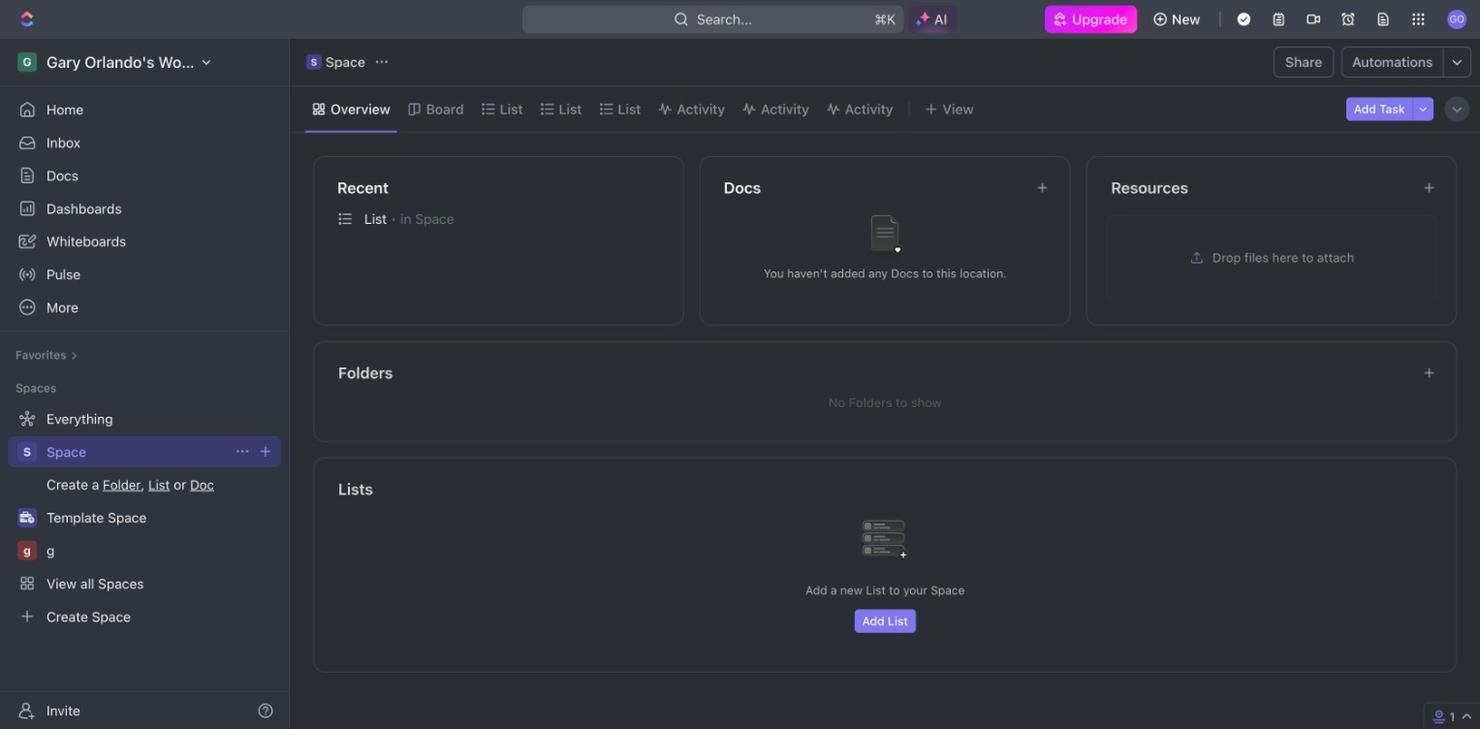 Task type: vqa. For each thing, say whether or not it's contained in the screenshot.
top Space, , ELEMENT
yes



Task type: locate. For each thing, give the bounding box(es) containing it.
g, , element
[[17, 541, 37, 560]]

tree
[[8, 403, 281, 632]]

1 vertical spatial space, , element
[[17, 442, 37, 461]]

no lists icon. image
[[846, 505, 924, 583]]

business time image
[[20, 512, 34, 523]]

1 horizontal spatial space, , element
[[306, 54, 322, 70]]

space, , element
[[306, 54, 322, 70], [17, 442, 37, 461]]

gary orlando's workspace, , element
[[17, 52, 37, 72]]



Task type: describe. For each thing, give the bounding box(es) containing it.
no most used docs image
[[846, 200, 924, 278]]

sidebar navigation
[[0, 39, 294, 729]]

0 vertical spatial space, , element
[[306, 54, 322, 70]]

tree inside sidebar navigation
[[8, 403, 281, 632]]

0 horizontal spatial space, , element
[[17, 442, 37, 461]]



